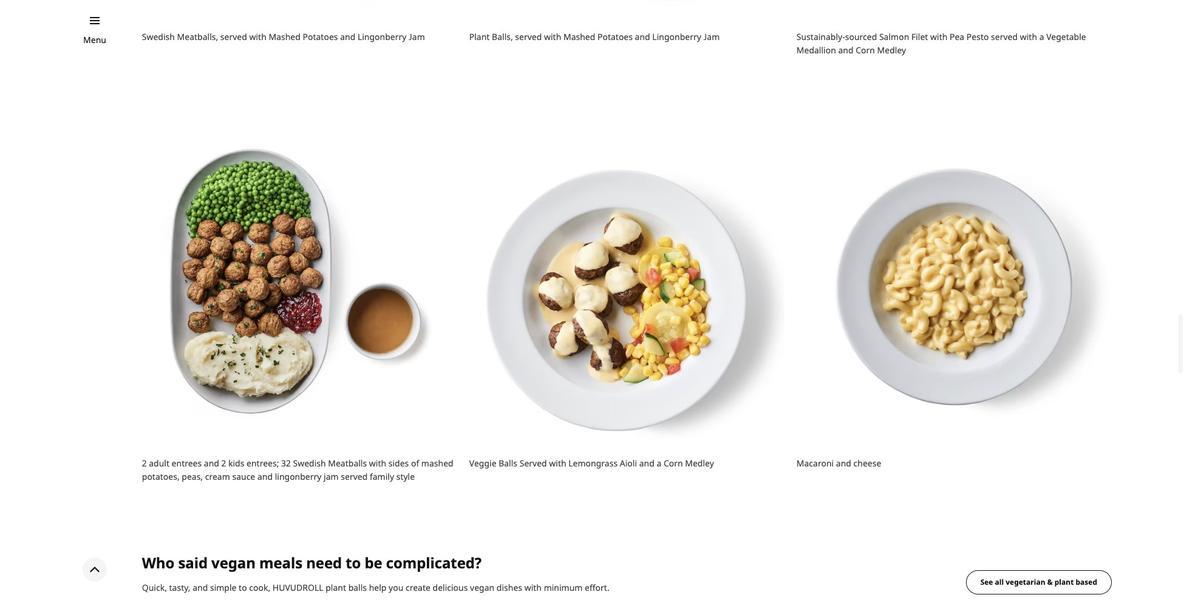 Task type: vqa. For each thing, say whether or not it's contained in the screenshot.
plant balls, served with mashed potatoes and lingonberry jam group
yes



Task type: locate. For each thing, give the bounding box(es) containing it.
potatoes inside 'group'
[[303, 31, 338, 43]]

mashed
[[269, 31, 301, 43], [564, 31, 595, 43]]

1 horizontal spatial medley
[[877, 44, 906, 56]]

and down entrees;
[[257, 471, 273, 483]]

2 left the kids
[[221, 458, 226, 469]]

swedish left meatballs,
[[142, 31, 175, 43]]

2 jam from the left
[[704, 31, 720, 43]]

2 left adult
[[142, 458, 147, 469]]

0 horizontal spatial swedish
[[142, 31, 175, 43]]

1 horizontal spatial mashed
[[564, 31, 595, 43]]

mashed for meatballs,
[[269, 31, 301, 43]]

0 horizontal spatial potatoes
[[303, 31, 338, 43]]

a inside "sustainably-sourced salmon filet with pea pesto served with a vegetable medallion and corn medley"
[[1040, 31, 1044, 43]]

vegetable
[[1047, 31, 1086, 43]]

mashed down a plate of swedish meatballs served with mashed potatoes and lingonberry jam image
[[269, 31, 301, 43]]

to left cook,
[[239, 582, 247, 594]]

to
[[346, 553, 361, 573], [239, 582, 247, 594]]

jam inside group
[[704, 31, 720, 43]]

0 horizontal spatial to
[[239, 582, 247, 594]]

1 vertical spatial swedish
[[293, 458, 326, 469]]

1 vertical spatial to
[[239, 582, 247, 594]]

see all vegetarian & plant based
[[981, 577, 1097, 588]]

1 2 from the left
[[142, 458, 147, 469]]

sustainably-
[[797, 31, 845, 43]]

lingonberry inside "plant balls, served with mashed potatoes and lingonberry jam" group
[[652, 31, 701, 43]]

jam for swedish meatballs, served with mashed potatoes and lingonberry jam
[[409, 31, 425, 43]]

2 potatoes from the left
[[598, 31, 633, 43]]

and down 'sourced'
[[838, 44, 854, 56]]

2 lingonberry from the left
[[652, 31, 701, 43]]

cook,
[[249, 582, 270, 594]]

with right "balls,"
[[544, 31, 561, 43]]

0 horizontal spatial corn
[[664, 458, 683, 469]]

0 vertical spatial swedish
[[142, 31, 175, 43]]

lingonberry for swedish meatballs, served with mashed potatoes and lingonberry jam
[[358, 31, 407, 43]]

a plate of veggie balls served with lemongrass aioli and a corn medley image
[[469, 133, 785, 448]]

dishes
[[497, 582, 522, 594]]

of
[[411, 458, 419, 469]]

2 mashed from the left
[[564, 31, 595, 43]]

balls,
[[492, 31, 513, 43]]

and
[[340, 31, 355, 43], [635, 31, 650, 43], [838, 44, 854, 56], [204, 458, 219, 469], [639, 458, 655, 469], [836, 458, 851, 469], [257, 471, 273, 483], [193, 582, 208, 594]]

1 vertical spatial corn
[[664, 458, 683, 469]]

jam
[[324, 471, 339, 483]]

lingonberry inside swedish meatballs, served with mashed potatoes and lingonberry jam 'group'
[[358, 31, 407, 43]]

aioli
[[620, 458, 637, 469]]

corn inside "sustainably-sourced salmon filet with pea pesto served with a vegetable medallion and corn medley"
[[856, 44, 875, 56]]

who
[[142, 553, 174, 573]]

0 horizontal spatial a
[[657, 458, 662, 469]]

effort.
[[585, 582, 610, 594]]

&
[[1047, 577, 1053, 588]]

a left vegetable
[[1040, 31, 1044, 43]]

1 horizontal spatial 2
[[221, 458, 226, 469]]

and right aioli
[[639, 458, 655, 469]]

corn right aioli
[[664, 458, 683, 469]]

potatoes down a plate of swedish meatballs served with mashed potatoes and lingonberry jam image
[[303, 31, 338, 43]]

mashed inside 'group'
[[269, 31, 301, 43]]

served right the pesto
[[991, 31, 1018, 43]]

jam
[[409, 31, 425, 43], [704, 31, 720, 43]]

corn inside group
[[664, 458, 683, 469]]

1 horizontal spatial to
[[346, 553, 361, 573]]

vegan
[[211, 553, 256, 573], [470, 582, 495, 594]]

medallion
[[797, 44, 836, 56]]

lingonberry
[[358, 31, 407, 43], [652, 31, 701, 43]]

1 horizontal spatial jam
[[704, 31, 720, 43]]

0 vertical spatial medley
[[877, 44, 906, 56]]

menu button
[[83, 33, 106, 47]]

served inside 'group'
[[220, 31, 247, 43]]

1 horizontal spatial a
[[1040, 31, 1044, 43]]

swedish inside swedish meatballs, served with mashed potatoes and lingonberry jam 'group'
[[142, 31, 175, 43]]

medley
[[877, 44, 906, 56], [685, 458, 714, 469]]

1 lingonberry from the left
[[358, 31, 407, 43]]

corn down 'sourced'
[[856, 44, 875, 56]]

to left be
[[346, 553, 361, 573]]

veggie balls served with lemongrass aioli and a corn medley group
[[469, 133, 785, 471]]

balls
[[499, 458, 517, 469]]

1 vertical spatial vegan
[[470, 582, 495, 594]]

need
[[306, 553, 342, 573]]

with left vegetable
[[1020, 31, 1037, 43]]

macaroni and cheese
[[797, 458, 881, 469]]

1 horizontal spatial corn
[[856, 44, 875, 56]]

with up "family"
[[369, 458, 386, 469]]

plant
[[469, 31, 490, 43]]

quick, tasty, and simple to cook, huvudroll plant balls help you create delicious vegan dishes with minimum effort.
[[142, 582, 610, 594]]

jam for plant balls, served with mashed potatoes and lingonberry jam
[[704, 31, 720, 43]]

potatoes down a plate of plant balls, served with mashed potatoes and lingonberry jam image at the top of the page
[[598, 31, 633, 43]]

and right tasty, at the left of page
[[193, 582, 208, 594]]

1 potatoes from the left
[[303, 31, 338, 43]]

served
[[220, 31, 247, 43], [515, 31, 542, 43], [991, 31, 1018, 43], [341, 471, 368, 483]]

0 vertical spatial corn
[[856, 44, 875, 56]]

plant inside button
[[1055, 577, 1074, 588]]

0 horizontal spatial 2
[[142, 458, 147, 469]]

a right aioli
[[657, 458, 662, 469]]

swedish inside 2 adult entrees and 2 kids entrees; 32 swedish meatballs with sides of mashed potatoes, peas, cream sauce and lingonberry jam served family style
[[293, 458, 326, 469]]

potatoes inside group
[[598, 31, 633, 43]]

plant right the &
[[1055, 577, 1074, 588]]

1 vertical spatial medley
[[685, 458, 714, 469]]

2 adult entrees and 2 kids entrees; 32 swedish meatballs with sides of mashed potatoes, peas, cream sauce and lingonberry jam served family style group
[[142, 133, 457, 484]]

0 horizontal spatial jam
[[409, 31, 425, 43]]

1 horizontal spatial vegan
[[470, 582, 495, 594]]

you
[[389, 582, 403, 594]]

a
[[1040, 31, 1044, 43], [657, 458, 662, 469]]

served down the meatballs
[[341, 471, 368, 483]]

0 horizontal spatial vegan
[[211, 553, 256, 573]]

potatoes
[[303, 31, 338, 43], [598, 31, 633, 43]]

with down a plate of swedish meatballs served with mashed potatoes and lingonberry jam image
[[249, 31, 267, 43]]

1 horizontal spatial lingonberry
[[652, 31, 701, 43]]

menu
[[83, 34, 106, 46]]

plant left balls
[[326, 582, 346, 594]]

1 mashed from the left
[[269, 31, 301, 43]]

0 vertical spatial a
[[1040, 31, 1044, 43]]

vegan left dishes
[[470, 582, 495, 594]]

meals
[[259, 553, 302, 573]]

0 horizontal spatial medley
[[685, 458, 714, 469]]

0 vertical spatial to
[[346, 553, 361, 573]]

plant balls, served with mashed potatoes and lingonberry jam group
[[469, 0, 785, 44]]

swedish up the "lingonberry"
[[293, 458, 326, 469]]

and inside "sustainably-sourced salmon filet with pea pesto served with a vegetable medallion and corn medley"
[[838, 44, 854, 56]]

1 jam from the left
[[409, 31, 425, 43]]

and up cream
[[204, 458, 219, 469]]

a plate of plant balls, served with mashed potatoes and lingonberry jam image
[[469, 0, 785, 21]]

and down a plate of swedish meatballs served with mashed potatoes and lingonberry jam image
[[340, 31, 355, 43]]

with
[[249, 31, 267, 43], [544, 31, 561, 43], [930, 31, 948, 43], [1020, 31, 1037, 43], [369, 458, 386, 469], [549, 458, 566, 469], [525, 582, 542, 594]]

salmon
[[879, 31, 909, 43]]

1 horizontal spatial potatoes
[[598, 31, 633, 43]]

mashed down a plate of plant balls, served with mashed potatoes and lingonberry jam image at the top of the page
[[564, 31, 595, 43]]

entrees
[[172, 458, 202, 469]]

potatoes,
[[142, 471, 180, 483]]

corn
[[856, 44, 875, 56], [664, 458, 683, 469]]

plant
[[1055, 577, 1074, 588], [326, 582, 346, 594]]

swedish meatballs, served with mashed potatoes and lingonberry jam
[[142, 31, 425, 43]]

peas,
[[182, 471, 203, 483]]

sourced
[[845, 31, 877, 43]]

0 horizontal spatial mashed
[[269, 31, 301, 43]]

create
[[406, 582, 431, 594]]

1 horizontal spatial swedish
[[293, 458, 326, 469]]

served right "balls,"
[[515, 31, 542, 43]]

swedish
[[142, 31, 175, 43], [293, 458, 326, 469]]

1 horizontal spatial plant
[[1055, 577, 1074, 588]]

mashed for balls,
[[564, 31, 595, 43]]

cream
[[205, 471, 230, 483]]

lingonberry for plant balls, served with mashed potatoes and lingonberry jam
[[652, 31, 701, 43]]

help
[[369, 582, 387, 594]]

mashed inside group
[[564, 31, 595, 43]]

0 horizontal spatial lingonberry
[[358, 31, 407, 43]]

served right meatballs,
[[220, 31, 247, 43]]

2
[[142, 458, 147, 469], [221, 458, 226, 469]]

1 vertical spatial a
[[657, 458, 662, 469]]

be
[[365, 553, 382, 573]]

jam inside 'group'
[[409, 31, 425, 43]]

minimum
[[544, 582, 583, 594]]

vegan up simple
[[211, 553, 256, 573]]



Task type: describe. For each thing, give the bounding box(es) containing it.
and inside 'group'
[[340, 31, 355, 43]]

lemongrass
[[569, 458, 618, 469]]

served inside 2 adult entrees and 2 kids entrees; 32 swedish meatballs with sides of mashed potatoes, peas, cream sauce and lingonberry jam served family style
[[341, 471, 368, 483]]

medley inside "sustainably-sourced salmon filet with pea pesto served with a vegetable medallion and corn medley"
[[877, 44, 906, 56]]

style
[[396, 471, 415, 483]]

see all vegetarian & plant based button
[[966, 571, 1112, 595]]

quick,
[[142, 582, 167, 594]]

veggie
[[469, 458, 497, 469]]

2 2 from the left
[[221, 458, 226, 469]]

said
[[178, 553, 208, 573]]

cheese
[[854, 458, 881, 469]]

who said vegan meals need to be complicated?
[[142, 553, 482, 573]]

veggie balls served with lemongrass aioli and a corn medley
[[469, 458, 714, 469]]

based
[[1076, 577, 1097, 588]]

served inside "sustainably-sourced salmon filet with pea pesto served with a vegetable medallion and corn medley"
[[991, 31, 1018, 43]]

32
[[281, 458, 291, 469]]

mashed
[[421, 458, 453, 469]]

delicious
[[433, 582, 468, 594]]

sustainably-sourced salmon filet with pea pesto served with a vegetable medallion and corn medley
[[797, 31, 1086, 56]]

pesto
[[967, 31, 989, 43]]

2 adult entrees and 2 kids entrees; 32 swedish meatballs with sides of mashed potatoes, peas, cream sauce and lingonberry jam served family style
[[142, 458, 453, 483]]

plant balls, served with mashed potatoes and lingonberry jam
[[469, 31, 720, 43]]

swedish meatballs, served with mashed potatoes and lingonberry jam group
[[142, 0, 457, 44]]

potatoes for meatballs,
[[303, 31, 338, 43]]

macaroni and cheese group
[[797, 133, 1112, 471]]

a plate of swedish meatballs served with mashed potatoes and lingonberry jam image
[[142, 0, 457, 21]]

a inside group
[[657, 458, 662, 469]]

macaroni
[[797, 458, 834, 469]]

simple
[[210, 582, 237, 594]]

all
[[995, 577, 1004, 588]]

tasty,
[[169, 582, 190, 594]]

vegetarian
[[1006, 577, 1046, 588]]

meatballs
[[328, 458, 367, 469]]

with right served
[[549, 458, 566, 469]]

kids
[[228, 458, 244, 469]]

a platter of swedish meatballs and sides image
[[142, 133, 457, 448]]

sauce
[[232, 471, 255, 483]]

medley inside veggie balls served with lemongrass aioli and a corn medley group
[[685, 458, 714, 469]]

pea
[[950, 31, 965, 43]]

with inside 2 adult entrees and 2 kids entrees; 32 swedish meatballs with sides of mashed potatoes, peas, cream sauce and lingonberry jam served family style
[[369, 458, 386, 469]]

complicated?
[[386, 553, 482, 573]]

balls
[[348, 582, 367, 594]]

with right dishes
[[525, 582, 542, 594]]

0 horizontal spatial plant
[[326, 582, 346, 594]]

huvudroll
[[273, 582, 323, 594]]

0 vertical spatial vegan
[[211, 553, 256, 573]]

lingonberry
[[275, 471, 322, 483]]

family
[[370, 471, 394, 483]]

and left cheese on the bottom right of page
[[836, 458, 851, 469]]

meatballs,
[[177, 31, 218, 43]]

with inside 'group'
[[249, 31, 267, 43]]

potatoes for balls,
[[598, 31, 633, 43]]

with left pea
[[930, 31, 948, 43]]

adult
[[149, 458, 169, 469]]

and down a plate of plant balls, served with mashed potatoes and lingonberry jam image at the top of the page
[[635, 31, 650, 43]]

sides
[[389, 458, 409, 469]]

served
[[520, 458, 547, 469]]

entrees;
[[247, 458, 279, 469]]

a plate of macaroni and cheese image
[[797, 133, 1112, 448]]

see
[[981, 577, 993, 588]]

filet
[[912, 31, 928, 43]]



